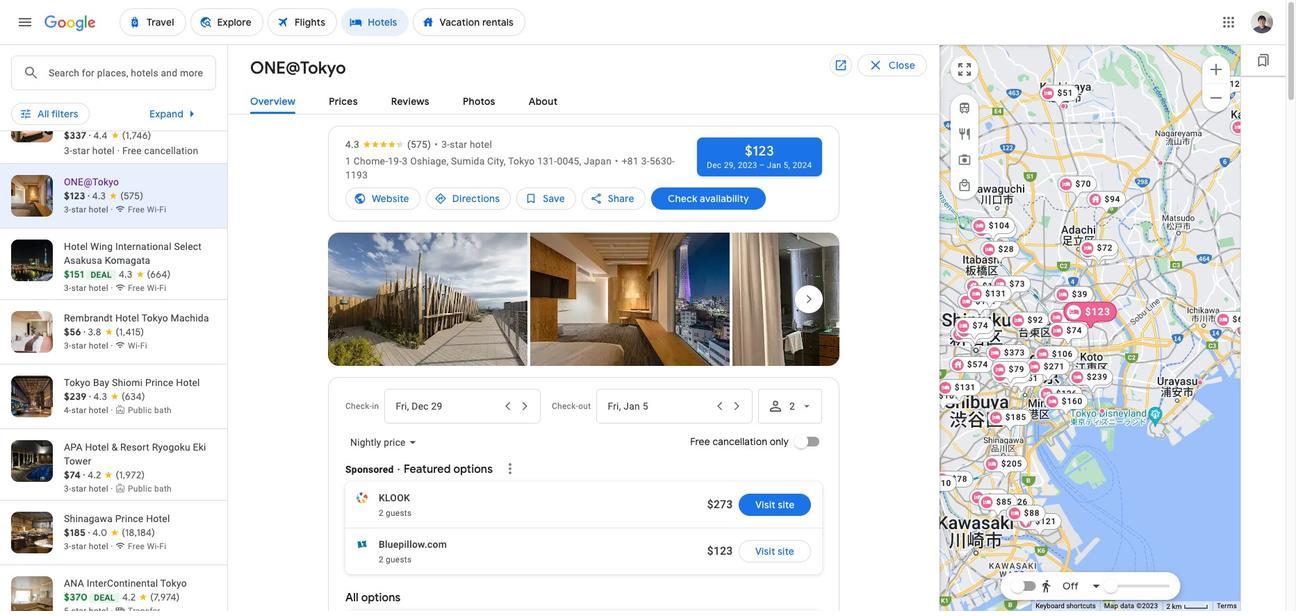 Task type: locate. For each thing, give the bounding box(es) containing it.
site
[[778, 499, 795, 512], [778, 546, 795, 558]]

1 vertical spatial (575)
[[120, 190, 143, 202]]

$84
[[974, 326, 990, 336]]

3.8 out of 5 stars from 1,415 reviews image
[[88, 325, 144, 339]]

$78 link up '$160'
[[1074, 372, 1113, 396]]

1 filters from the top
[[51, 60, 78, 73]]

1 vertical spatial public bath
[[128, 485, 172, 494]]

4- inside button
[[282, 60, 293, 73]]

$104 link
[[971, 218, 1016, 241]]

$123 inside the $123 dec 29, 2023 – jan 5, 2024
[[745, 143, 775, 160]]

website
[[372, 193, 409, 205]]

3- for ·
[[64, 205, 71, 215]]

5 hotel · from the top
[[89, 485, 113, 494]]

free up international
[[128, 205, 145, 215]]

4- down $373 ·
[[64, 57, 72, 68]]

4.3 for international
[[119, 268, 132, 281]]

wing
[[90, 241, 113, 252]]

1 list item from the left
[[328, 233, 528, 370]]

free for ·
[[128, 205, 145, 215]]

0 horizontal spatial $370
[[64, 592, 88, 604]]

2 public from the top
[[128, 485, 152, 494]]

0 vertical spatial sponsored
[[11, 83, 60, 94]]

1 vertical spatial •
[[615, 156, 619, 167]]

$78 up jr-east hotel mets tokyo bay shinkiba image
[[1092, 375, 1108, 385]]

4.3 up 4-star hotel · free cancellation
[[93, 41, 107, 54]]

0 vertical spatial deal
[[91, 270, 112, 280]]

$85
[[997, 498, 1013, 507]]

$131 for the top $131 link
[[986, 289, 1007, 299]]

4.2 down tower
[[88, 469, 101, 482]]

$74 inside apa hotel & resort ryogoku eki tower $74 ·
[[64, 469, 81, 482]]

1 site from the top
[[778, 499, 795, 512]]

$370 inside $370 link
[[1010, 362, 1031, 372]]

0 horizontal spatial $78
[[952, 475, 968, 485]]

visit for 2nd the visit site button from the bottom
[[755, 499, 776, 512]]

under $75
[[119, 60, 166, 73]]

off button
[[1038, 570, 1106, 603]]

$370 up $351
[[1010, 362, 1031, 372]]

1 horizontal spatial $131
[[986, 289, 1007, 299]]

options down bluepillow.com 2 guests
[[361, 592, 401, 606]]

guests inside the klook 2 guests
[[386, 509, 412, 519]]

$101 link
[[958, 293, 1003, 317]]

sponsored inside sponsored · featured options
[[346, 464, 394, 476]]

19-
[[388, 156, 402, 167]]

3 3-star hotel · from the top
[[64, 341, 115, 351]]

· down tower
[[83, 469, 85, 482]]

0 vertical spatial check-out text field
[[447, 12, 531, 44]]

zoom out map image
[[1208, 89, 1225, 106]]

terms
[[1217, 603, 1237, 610]]

$70 link
[[1058, 176, 1097, 200]]

1 public bath from the top
[[128, 406, 172, 416]]

$94 link
[[1087, 191, 1127, 215]]

1 free wi-fi from the top
[[128, 205, 166, 215]]

$123 inside $123 link
[[1086, 306, 1111, 318]]

free wi-fi for (18,184)
[[128, 542, 166, 552]]

hotel · free for 4-
[[92, 57, 142, 68]]

0 horizontal spatial check-out text field
[[447, 12, 531, 44]]

1 horizontal spatial $373
[[1004, 348, 1026, 358]]

(575) for the 4.3 out of 5 stars from 575 reviews image to the right
[[407, 139, 431, 150]]

hotel · down one@tokyo $123 ·
[[89, 205, 113, 215]]

$70
[[1076, 179, 1092, 189]]

3 free wi-fi from the top
[[128, 542, 166, 552]]

2 check- from the left
[[552, 402, 579, 412]]

1 public from the top
[[128, 406, 152, 416]]

1 check- from the left
[[346, 402, 372, 412]]

free for international
[[128, 284, 145, 293]]

2
[[790, 401, 795, 412], [379, 509, 384, 519], [379, 555, 384, 565], [1167, 603, 1171, 611]]

4.3 up wing on the left top of page
[[92, 190, 106, 202]]

· down price
[[397, 464, 400, 476]]

klook
[[379, 493, 410, 504]]

1 vertical spatial public
[[128, 485, 152, 494]]

$126 down $271
[[1057, 389, 1078, 399]]

• up oshiage,
[[435, 139, 438, 150]]

fi up international
[[159, 205, 166, 215]]

4.3 down bay at the left bottom of the page
[[93, 391, 107, 403]]

tokyo up "(1,415)"
[[142, 313, 168, 324]]

1 horizontal spatial $185
[[1006, 413, 1027, 423]]

hotel · for $123
[[89, 205, 113, 215]]

4.2 out of 5 stars from 7,974 reviews image
[[122, 591, 180, 605]]

2 vertical spatial free wi-fi
[[128, 542, 166, 552]]

3-star hotel · for $123
[[64, 205, 115, 215]]

2 bath from the top
[[154, 485, 172, 494]]

1 horizontal spatial check-out text field
[[608, 390, 711, 423]]

1 chome-19-3 oshiage, sumida city, tokyo 131-0045, japan •
[[346, 156, 619, 167]]

1 horizontal spatial 4.2
[[122, 592, 136, 604]]

1 horizontal spatial $78
[[1092, 375, 1108, 385]]

0 horizontal spatial one@tokyo
[[64, 177, 119, 188]]

hotel inside apa hotel & resort ryogoku eki tower $74 ·
[[85, 442, 109, 453]]

public bath
[[128, 406, 172, 416], [128, 485, 172, 494]]

city,
[[487, 156, 506, 167]]

· inside sponsored · featured options
[[397, 464, 400, 476]]

bath
[[154, 406, 172, 416], [154, 485, 172, 494]]

all filters down expedia.com 'icon'
[[38, 108, 78, 120]]

0 vertical spatial why this ad? image
[[202, 79, 219, 96]]

4.3 down the komagata
[[119, 268, 132, 281]]

1 horizontal spatial $126 link
[[1038, 386, 1083, 409]]

1 horizontal spatial $337
[[1084, 310, 1106, 320]]

free down 4.3 out of 5 stars from 664 reviews image
[[128, 284, 145, 293]]

star down oshiage
[[72, 145, 90, 156]]

filters down expedia.com 'icon'
[[51, 108, 78, 120]]

star for tokyo
[[71, 341, 87, 351]]

4.2 for (1,972)
[[88, 469, 101, 482]]

3- down $56
[[64, 341, 71, 351]]

check-out
[[552, 402, 591, 412]]

hotel down expedia.com
[[111, 102, 135, 113]]

$123 dec 29, 2023 – jan 5, 2024
[[707, 143, 813, 170]]

tokyo inside the tokyo bay shiomi prince hotel $239 ·
[[64, 377, 91, 389]]

1 vertical spatial filters
[[51, 108, 78, 120]]

0 vertical spatial public
[[128, 406, 152, 416]]

1 horizontal spatial prince
[[145, 377, 174, 389]]

tab list
[[228, 84, 940, 115]]

(575) up oshiage,
[[407, 139, 431, 150]]

all filters inside filters form
[[38, 60, 78, 73]]

0 horizontal spatial $337
[[64, 129, 87, 142]]

3- down one@tokyo $123 ·
[[64, 205, 71, 215]]

sponsored down nightly
[[346, 464, 394, 476]]

1 hotel · from the top
[[89, 205, 113, 215]]

photo 1 image
[[328, 233, 528, 366]]

under
[[119, 60, 147, 73]]

0 horizontal spatial $126
[[1007, 498, 1028, 507]]

hotel · up 'rembrandt'
[[89, 284, 113, 293]]

all
[[38, 60, 49, 73], [38, 108, 49, 120], [346, 592, 359, 606]]

richmond hotel premier tokyo oshiage $337 ·
[[64, 102, 202, 142]]

1 vertical spatial $370
[[64, 592, 88, 604]]

guests inside bluepillow.com 2 guests
[[386, 555, 412, 565]]

ana
[[64, 578, 84, 590]]

4.2 inside image
[[88, 469, 101, 482]]

0 vertical spatial $131 link
[[968, 286, 1012, 309]]

$185 inside shinagawa prince hotel $185 ·
[[64, 527, 86, 539]]

0 horizontal spatial 4.2
[[88, 469, 101, 482]]

cancellation down expand button at the left of page
[[144, 145, 198, 156]]

1 horizontal spatial •
[[615, 156, 619, 167]]

$373 for $373 ·
[[64, 41, 87, 54]]

$72 for the right $72 'link'
[[1097, 243, 1113, 253]]

0 horizontal spatial •
[[435, 139, 438, 150]]

1 horizontal spatial 4.3 out of 5 stars from 575 reviews image
[[346, 138, 431, 152]]

1 vertical spatial prince
[[115, 514, 144, 525]]

3-star hotel · down '4.0'
[[64, 542, 115, 552]]

3- for tokyo
[[64, 341, 71, 351]]

0 vertical spatial visit site button
[[739, 494, 811, 517]]

· down 3-star hotel · free cancellation
[[88, 190, 90, 202]]

1 bath from the top
[[154, 406, 172, 416]]

2 guests from the top
[[386, 555, 412, 565]]

why this ad? image
[[202, 79, 219, 96], [502, 461, 519, 478]]

1 vertical spatial bath
[[154, 485, 172, 494]]

$373 up $79
[[1004, 348, 1026, 358]]

cancellation for 3-star hotel · free cancellation
[[144, 145, 198, 156]]

hotel
[[470, 139, 492, 150]]

public bath down the (1,972) on the bottom left of page
[[128, 485, 172, 494]]

bath down the tokyo bay shiomi prince hotel $239 ·
[[154, 406, 172, 416]]

$254 link
[[1012, 364, 1057, 388]]

$66 link
[[1079, 243, 1119, 267]]

star for international
[[71, 284, 87, 293]]

open in new tab image
[[834, 59, 848, 72]]

(4,458)
[[122, 41, 153, 54]]

hotel inside richmond hotel premier tokyo oshiage $337 ·
[[111, 102, 135, 113]]

1 vertical spatial free wi-fi
[[128, 284, 166, 293]]

2 free wi-fi from the top
[[128, 284, 166, 293]]

4 hotel · from the top
[[89, 406, 113, 416]]

oshiage
[[64, 116, 100, 127]]

all filters button
[[11, 56, 89, 78], [11, 97, 89, 131]]

photos
[[463, 95, 495, 108]]

1 vertical spatial hotel · free
[[92, 145, 142, 156]]

1 horizontal spatial sponsored
[[346, 464, 394, 476]]

$123 up asakusa
[[64, 190, 85, 202]]

1 vertical spatial $239
[[64, 391, 87, 403]]

filters down $373 ·
[[51, 60, 78, 73]]

+81
[[622, 156, 639, 167]]

3
[[402, 156, 408, 167]]

guests down klook
[[386, 509, 412, 519]]

3 hotel · from the top
[[89, 341, 113, 351]]

apa
[[64, 442, 83, 453]]

sponsored ·
[[11, 83, 66, 94]]

$72 for bottommost $72 'link'
[[1010, 371, 1026, 380]]

hotel · free down 4.3 out of 5 stars from 4,458 reviews image
[[92, 57, 142, 68]]

0 vertical spatial 4.3 out of 5 stars from 575 reviews image
[[346, 138, 431, 152]]

tokyo up the (7,974)
[[160, 578, 187, 590]]

$373 up expedia.com 'icon'
[[64, 41, 87, 54]]

zoom in map image
[[1208, 61, 1225, 78]]

· inside shinagawa prince hotel $185 ·
[[88, 527, 90, 539]]

3- right "+81"
[[641, 156, 650, 167]]

4- left or
[[282, 60, 293, 73]]

2 hotel · from the top
[[89, 284, 113, 293]]

wi-
[[147, 205, 159, 215], [147, 284, 159, 293], [128, 341, 140, 351], [147, 542, 159, 552]]

off
[[1063, 580, 1079, 593]]

cancellation left only
[[713, 436, 768, 448]]

$239 link
[[1069, 369, 1114, 393]]

1 visit site from the top
[[755, 499, 795, 512]]

fi down shinagawa prince hotel $185 ·
[[159, 542, 166, 552]]

(575) right one@tokyo $123 ·
[[120, 190, 143, 202]]

0 horizontal spatial list item
[[328, 233, 528, 370]]

hotel up (18,184)
[[146, 514, 170, 525]]

options right featured
[[454, 463, 493, 477]]

overview
[[250, 95, 296, 108]]

1 horizontal spatial $78 link
[[1074, 372, 1113, 396]]

2 hotel · free from the top
[[92, 145, 142, 156]]

0 vertical spatial all filters
[[38, 60, 78, 73]]

1 vertical spatial all
[[38, 108, 49, 120]]

$78 link
[[1074, 372, 1113, 396], [934, 471, 974, 488]]

free
[[128, 205, 145, 215], [128, 284, 145, 293], [690, 436, 710, 448], [128, 542, 145, 552]]

$72
[[1097, 243, 1113, 253], [1010, 371, 1026, 380]]

tokyo right premier
[[175, 102, 202, 113]]

$151 link
[[1048, 309, 1093, 333]]

1 hotel · free from the top
[[92, 57, 142, 68]]

1 horizontal spatial $370
[[1010, 362, 1031, 372]]

0 vertical spatial filters
[[51, 60, 78, 73]]

star inside button
[[318, 60, 336, 73]]

$131 link
[[968, 286, 1012, 309], [937, 380, 982, 403]]

check availability button
[[651, 182, 766, 216]]

$205 link
[[984, 456, 1028, 480]]

2 visit from the top
[[755, 546, 776, 558]]

1 guests from the top
[[386, 509, 412, 519]]

$239
[[1087, 373, 1108, 382], [64, 391, 87, 403]]

cvs bayhotel 新館 image
[[1198, 380, 1203, 386]]

$370 down "ana"
[[64, 592, 88, 604]]

0 vertical spatial public bath
[[128, 406, 172, 416]]

1 3-star hotel · from the top
[[64, 205, 115, 215]]

public for (634)
[[128, 406, 152, 416]]

2 all filters button from the top
[[11, 97, 89, 131]]

$121 link
[[1018, 514, 1062, 537]]

1 horizontal spatial $126
[[1057, 389, 1078, 399]]

1 vertical spatial sponsored
[[346, 464, 394, 476]]

free wi-fi down 4.3 out of 5 stars from 664 reviews image
[[128, 284, 166, 293]]

featured
[[404, 463, 451, 477]]

1 vertical spatial $373
[[1004, 348, 1026, 358]]

0 horizontal spatial $151
[[64, 268, 84, 281]]

hotel · down the 4.2 out of 5 stars from 1,972 reviews image
[[89, 485, 113, 494]]

1 all filters from the top
[[38, 60, 78, 73]]

$123 up the 2023 – jan
[[745, 143, 775, 160]]

3- down tower
[[64, 485, 71, 494]]

1 vertical spatial check-out text field
[[608, 390, 711, 423]]

4.2 inside 'image'
[[122, 592, 136, 604]]

1 vertical spatial $126
[[1007, 498, 1028, 507]]

$151 down asakusa
[[64, 268, 84, 281]]

0 horizontal spatial 4.3 out of 5 stars from 575 reviews image
[[92, 189, 143, 203]]

2 vertical spatial all
[[346, 592, 359, 606]]

4.3 out of 5 stars from 575 reviews image up 19-
[[346, 138, 431, 152]]

29,
[[724, 161, 736, 170]]

overview tab
[[250, 90, 296, 114]]

0 vertical spatial bath
[[154, 406, 172, 416]]

$151 inside hotel wing international select asakusa komagata $151 deal
[[64, 268, 84, 281]]

0 horizontal spatial check-
[[346, 402, 372, 412]]

visit
[[755, 499, 776, 512], [755, 546, 776, 558]]

• 3-star hotel
[[435, 139, 492, 150]]

public bath for (1,972)
[[128, 485, 172, 494]]

1 visit site button from the top
[[739, 494, 811, 517]]

0 vertical spatial $185
[[1006, 413, 1027, 423]]

$66
[[1097, 247, 1113, 257]]

star for &
[[71, 485, 87, 494]]

$92
[[1028, 316, 1044, 325]]

1 vertical spatial visit
[[755, 546, 776, 558]]

chome-
[[354, 156, 388, 167]]

tokyo bay shiomi prince hotel $239 ·
[[64, 377, 200, 403]]

4- up apa on the bottom left of page
[[64, 406, 71, 416]]

5 3-star hotel · from the top
[[64, 542, 115, 552]]

free wi-fi for (664)
[[128, 284, 166, 293]]

star down asakusa
[[71, 284, 87, 293]]

2 visit site from the top
[[755, 546, 795, 558]]

cancellation for 4-star hotel · free cancellation
[[144, 57, 198, 68]]

1 horizontal spatial $72 link
[[1079, 240, 1119, 263]]

cancellation down (4,458)
[[144, 57, 198, 68]]

public down (634)
[[128, 406, 152, 416]]

$78 right $110
[[952, 475, 968, 485]]

only
[[770, 436, 789, 448]]

· left '3.8'
[[84, 326, 86, 339]]

3-star hotel · down asakusa
[[64, 284, 115, 293]]

1 vertical spatial visit site
[[755, 546, 795, 558]]

1 horizontal spatial $72
[[1097, 243, 1113, 253]]

4 3-star hotel · from the top
[[64, 485, 115, 494]]

2 3-star hotel · from the top
[[64, 284, 115, 293]]

public for (1,972)
[[128, 485, 152, 494]]

3- down oshiage
[[64, 145, 72, 156]]

bath down apa hotel & resort ryogoku eki tower $74 ·
[[154, 485, 172, 494]]

4.3 out of 5 stars from 575 reviews image
[[346, 138, 431, 152], [92, 189, 143, 203]]

$205
[[1002, 460, 1023, 469]]

1 vertical spatial $185
[[64, 527, 86, 539]]

$337 inside 'link'
[[1084, 310, 1106, 320]]

hotel inside the tokyo bay shiomi prince hotel $239 ·
[[176, 377, 200, 389]]

2 inside the klook 2 guests
[[379, 509, 384, 519]]

eki
[[193, 442, 206, 453]]

0 vertical spatial (575)
[[407, 139, 431, 150]]

hotel inside hotel wing international select asakusa komagata $151 deal
[[64, 241, 88, 252]]

2 inside bluepillow.com 2 guests
[[379, 555, 384, 565]]

1 vertical spatial one@tokyo
[[64, 177, 119, 188]]

photos list
[[328, 233, 932, 382]]

4.3 out of 5 stars from 664 reviews image
[[119, 268, 171, 282]]

1 vertical spatial why this ad? image
[[502, 461, 519, 478]]

clear image
[[236, 20, 252, 37]]

0 vertical spatial $78 link
[[1074, 372, 1113, 396]]

0 horizontal spatial $185
[[64, 527, 86, 539]]

Check-out text field
[[447, 12, 531, 44], [608, 390, 711, 423]]

$106 link
[[1034, 346, 1079, 370]]

list item
[[328, 233, 528, 370], [530, 233, 730, 370], [733, 233, 932, 370]]

4.3 out of 5 stars from 634 reviews image
[[93, 390, 145, 404]]

hotel · down 4.3 out of 5 stars from 634 reviews image
[[89, 406, 113, 416]]

star up apa on the bottom left of page
[[71, 406, 87, 416]]

$39 link
[[1054, 286, 1094, 310]]

all filters button down sponsored ·
[[11, 97, 89, 131]]

deal inside ana intercontinental tokyo $370 deal
[[94, 594, 115, 603]]

(18,184)
[[122, 527, 155, 539]]

$123 down $39
[[1086, 306, 1111, 318]]

4.4 out of 5 stars from 1,746 reviews image
[[93, 129, 151, 143]]

$185 inside the $185 link
[[1006, 413, 1027, 423]]

$370
[[1010, 362, 1031, 372], [64, 592, 88, 604]]

free up $273 at the bottom right of page
[[690, 436, 710, 448]]

3-star hotel · for $185
[[64, 542, 115, 552]]

tokyo right city,
[[508, 156, 535, 167]]

all filters up expedia.com 'icon'
[[38, 60, 78, 73]]

filters form
[[11, 1, 645, 97]]

price
[[384, 437, 406, 449]]

2 public bath from the top
[[128, 485, 172, 494]]

wi- down (664)
[[147, 284, 159, 293]]

4.2 out of 5 stars from 1,972 reviews image
[[88, 469, 145, 482]]

$126
[[1057, 389, 1078, 399], [1007, 498, 1028, 507]]

all filters
[[38, 60, 78, 73], [38, 108, 78, 120]]

deal inside hotel wing international select asakusa komagata $151 deal
[[91, 270, 112, 280]]

$74 down tower
[[64, 469, 81, 482]]

check-in
[[346, 402, 379, 412]]

$84 link
[[956, 323, 995, 346]]

0 vertical spatial $126
[[1057, 389, 1078, 399]]

1 vertical spatial $131 link
[[937, 380, 982, 403]]

$74 up $106
[[1067, 326, 1083, 336]]

star down shinagawa
[[71, 542, 87, 552]]

Check-in text field
[[396, 390, 499, 423]]

deal down asakusa
[[91, 270, 112, 280]]

asakusa
[[64, 255, 102, 266]]

rembrandt
[[64, 313, 113, 324]]

wi-fi
[[128, 341, 147, 351]]

$337 down oshiage
[[64, 129, 87, 142]]

sponsored for sponsored · featured options
[[346, 464, 394, 476]]

0 horizontal spatial $131
[[955, 383, 976, 393]]

one@tokyo inside one@tokyo heading
[[250, 58, 346, 79]]

0 horizontal spatial $126 link
[[989, 494, 1034, 518]]

tab list containing overview
[[228, 84, 940, 115]]

1 vertical spatial deal
[[94, 594, 115, 603]]

6 hotel · from the top
[[89, 542, 113, 552]]

hotel left '&'
[[85, 442, 109, 453]]

fi down "(1,415)"
[[140, 341, 147, 351]]

2 site from the top
[[778, 546, 795, 558]]

0 vertical spatial $337
[[64, 129, 87, 142]]

$337 down $39
[[1084, 310, 1106, 320]]

hotel · down '3.8'
[[89, 341, 113, 351]]

131-
[[537, 156, 557, 167]]

$185 down shinagawa
[[64, 527, 86, 539]]

0 vertical spatial visit site
[[755, 499, 795, 512]]

0 vertical spatial $373
[[64, 41, 87, 54]]

1 vertical spatial options
[[361, 592, 401, 606]]

free wi-fi down (18,184)
[[128, 542, 166, 552]]

star down $373 ·
[[72, 57, 90, 68]]

star down $56
[[71, 341, 87, 351]]

hotel · for $239
[[89, 406, 113, 416]]

0 vertical spatial $72 link
[[1079, 240, 1119, 263]]

(1,746)
[[122, 129, 151, 142]]

$78 link up $81 link
[[934, 471, 974, 488]]

map data ©2023
[[1105, 603, 1159, 610]]

$106
[[1052, 350, 1074, 359]]

filters
[[51, 60, 78, 73], [51, 108, 78, 120]]

2 filters from the top
[[51, 108, 78, 120]]

· left 4.4
[[89, 129, 91, 142]]

star right or
[[318, 60, 336, 73]]

under $75 button
[[95, 56, 174, 78]]

$370 link
[[992, 359, 1037, 382]]

1 vertical spatial $337
[[1084, 310, 1106, 320]]

· inside rembrandt hotel tokyo machida $56 ·
[[84, 326, 86, 339]]

2 horizontal spatial list item
[[733, 233, 932, 370]]

1 vertical spatial $78 link
[[934, 471, 974, 488]]

free wi-fi up international
[[128, 205, 166, 215]]

1 vertical spatial $126 link
[[989, 494, 1034, 518]]

· up 4-star hotel ·
[[89, 391, 91, 403]]

visit for 2nd the visit site button
[[755, 546, 776, 558]]

select
[[174, 241, 202, 252]]

star down tower
[[71, 485, 87, 494]]

hotel · for $74
[[89, 485, 113, 494]]

0 horizontal spatial $78 link
[[934, 471, 974, 488]]

$185 down $351 link
[[1006, 413, 1027, 423]]

4-star hotel ·
[[64, 406, 115, 416]]

sponsored left expedia.com 'icon'
[[11, 83, 60, 94]]

hotel up asakusa
[[64, 241, 88, 252]]

0 horizontal spatial $373
[[64, 41, 87, 54]]

0 vertical spatial prince
[[145, 377, 174, 389]]

view larger map image
[[957, 61, 973, 78]]

1 horizontal spatial one@tokyo
[[250, 58, 346, 79]]

1 vertical spatial site
[[778, 546, 795, 558]]

photo 2 image
[[530, 233, 730, 366]]

prince
[[145, 377, 174, 389], [115, 514, 144, 525]]

one@tokyo heading
[[239, 56, 346, 79]]

wi- down (18,184)
[[147, 542, 159, 552]]

0 horizontal spatial $72
[[1010, 371, 1026, 380]]

1 horizontal spatial check-
[[552, 402, 579, 412]]

0 vertical spatial site
[[778, 499, 795, 512]]

3- for hotel
[[64, 542, 71, 552]]

1 horizontal spatial (575)
[[407, 139, 431, 150]]

$85 link
[[979, 494, 1018, 518]]

free wi-fi
[[128, 205, 166, 215], [128, 284, 166, 293], [128, 542, 166, 552]]

fi for (664)
[[159, 284, 166, 293]]

0 vertical spatial free wi-fi
[[128, 205, 166, 215]]

free wi-fi for (575)
[[128, 205, 166, 215]]

1 visit from the top
[[755, 499, 776, 512]]



Task type: vqa. For each thing, say whether or not it's contained in the screenshot.


Task type: describe. For each thing, give the bounding box(es) containing it.
2 visit site button from the top
[[739, 541, 811, 563]]

$79 link
[[991, 362, 1031, 385]]

3- for premier
[[64, 145, 72, 156]]

4- or 5-star button
[[259, 56, 344, 78]]

$109 link
[[921, 388, 966, 412]]

expand button
[[133, 97, 217, 131]]

· inside richmond hotel premier tokyo oshiage $337 ·
[[89, 129, 91, 142]]

check- for in
[[346, 402, 372, 412]]

$239 inside the tokyo bay shiomi prince hotel $239 ·
[[64, 391, 87, 403]]

close
[[889, 59, 916, 72]]

map region
[[940, 44, 1242, 612]]

(7,974)
[[150, 592, 180, 604]]

sponsored · featured options
[[346, 463, 493, 477]]

$123 inside one@tokyo $123 ·
[[64, 190, 85, 202]]

hotel · for $56
[[89, 341, 113, 351]]

next image
[[793, 283, 826, 316]]

2 inside popup button
[[790, 401, 795, 412]]

$574 link
[[949, 357, 994, 373]]

filters inside form
[[51, 60, 78, 73]]

keyboard shortcuts button
[[1036, 602, 1096, 612]]

shiomi
[[112, 377, 143, 389]]

1 vertical spatial 4.3 out of 5 stars from 575 reviews image
[[92, 189, 143, 203]]

expedia.com image
[[70, 83, 81, 94]]

star for premier
[[72, 145, 90, 156]]

star for hotel
[[71, 542, 87, 552]]

komagata
[[105, 255, 150, 266]]

$39
[[1072, 290, 1088, 300]]

all options
[[346, 592, 401, 606]]

save
[[543, 193, 565, 205]]

bath for (1,972)
[[154, 485, 172, 494]]

Search for places, hotels and more text field
[[48, 56, 216, 90]]

4- or 5-star
[[282, 60, 336, 73]]

keyboard
[[1036, 603, 1065, 610]]

$160
[[1062, 397, 1083, 407]]

international
[[115, 241, 172, 252]]

one@tokyo for one@tokyo
[[250, 58, 346, 79]]

· left 4.3 out of 5 stars from 4,458 reviews image
[[89, 41, 91, 54]]

star for shiomi
[[71, 406, 87, 416]]

keyboard shortcuts
[[1036, 603, 1096, 610]]

· inside the tokyo bay shiomi prince hotel $239 ·
[[89, 391, 91, 403]]

wi- for (18,184)
[[147, 542, 159, 552]]

$74 up $28
[[991, 224, 1007, 234]]

prince inside shinagawa prince hotel $185 ·
[[115, 514, 144, 525]]

$574
[[968, 360, 989, 370]]

$92 link
[[1010, 312, 1049, 336]]

0 horizontal spatial why this ad? image
[[202, 79, 219, 96]]

$135
[[991, 225, 1012, 235]]

4.3 for shiomi
[[93, 391, 107, 403]]

3-star hotel · for $74
[[64, 485, 115, 494]]

(575) for the bottommost the 4.3 out of 5 stars from 575 reviews image
[[120, 190, 143, 202]]

save button
[[517, 182, 576, 216]]

1
[[346, 156, 351, 167]]

$373 link
[[986, 345, 1031, 368]]

$69
[[1233, 315, 1249, 325]]

sumida
[[451, 156, 485, 167]]

directions
[[452, 193, 500, 205]]

or
[[295, 60, 305, 73]]

2 all filters from the top
[[38, 108, 78, 120]]

$123 down $273 at the bottom right of page
[[707, 545, 733, 558]]

1193
[[346, 170, 368, 181]]

4-star hotel · free cancellation
[[64, 57, 198, 68]]

$254
[[1030, 368, 1051, 377]]

share button
[[582, 182, 646, 216]]

check
[[668, 193, 697, 205]]

1 vertical spatial $72 link
[[992, 367, 1031, 391]]

$101
[[976, 297, 997, 307]]

dec
[[707, 161, 722, 170]]

public bath for (634)
[[128, 406, 172, 416]]

4.3 up the 1
[[346, 139, 359, 150]]

4.2 for (7,974)
[[122, 592, 136, 604]]

4- for 4-star hotel ·
[[64, 406, 71, 416]]

4.3 for ·
[[92, 190, 106, 202]]

· inside apa hotel & resort ryogoku eki tower $74 ·
[[83, 469, 85, 482]]

$88
[[1024, 509, 1040, 519]]

hotel · free for 3-
[[92, 145, 142, 156]]

4- for 4- or 5-star
[[282, 60, 293, 73]]

data
[[1121, 603, 1135, 610]]

2 vertical spatial cancellation
[[713, 436, 768, 448]]

1 horizontal spatial $239
[[1087, 373, 1108, 382]]

$273
[[707, 498, 733, 512]]

hotel · for $151
[[89, 284, 113, 293]]

bath for (634)
[[154, 406, 172, 416]]

0045,
[[557, 156, 582, 167]]

$79
[[1009, 365, 1025, 375]]

tokyo inside rembrandt hotel tokyo machida $56 ·
[[142, 313, 168, 324]]

star for ·
[[71, 205, 87, 215]]

hotel sun clover misato image
[[1158, 161, 1164, 166]]

oshiage,
[[410, 156, 449, 167]]

$337 inside richmond hotel premier tokyo oshiage $337 ·
[[64, 129, 87, 142]]

check- for out
[[552, 402, 579, 412]]

jr-east hotel mets tokyo bay shinkiba image
[[1100, 409, 1105, 414]]

tokyo inside richmond hotel premier tokyo oshiage $337 ·
[[175, 102, 202, 113]]

$74 down $101 link
[[973, 321, 989, 331]]

$220
[[969, 330, 990, 339]]

$119
[[983, 282, 1004, 291]]

$94
[[1105, 195, 1121, 204]]

2 list item from the left
[[530, 233, 730, 370]]

one@tokyo for one@tokyo $123 ·
[[64, 177, 119, 188]]

3-star hotel · for $56
[[64, 341, 115, 351]]

$131 for bottommost $131 link
[[955, 383, 976, 393]]

wi- down "(1,415)"
[[128, 341, 140, 351]]

bluepillow.com 2 guests
[[379, 539, 447, 565]]

hotel inside rembrandt hotel tokyo machida $56 ·
[[115, 313, 139, 324]]

3- inside +81 3-5630- 1193
[[641, 156, 650, 167]]

klook 2 guests
[[379, 493, 412, 519]]

1 vertical spatial $151
[[1066, 313, 1087, 323]]

3- for &
[[64, 485, 71, 494]]

nightly price
[[350, 437, 406, 449]]

wi- for (664)
[[147, 284, 159, 293]]

resort
[[120, 442, 150, 453]]

(634)
[[122, 391, 145, 403]]

3-star hotel · for $151
[[64, 284, 115, 293]]

3 list item from the left
[[733, 233, 932, 370]]

4+ rating
[[203, 60, 245, 73]]

ana intercontinental tokyo $370 deal
[[64, 578, 187, 604]]

apa hotel & resort ryogoku eki tower $74 ·
[[64, 442, 206, 482]]

$109
[[939, 391, 960, 401]]

$351 link
[[1000, 371, 1044, 394]]

4 out of 5 stars from 18,184 reviews image
[[92, 526, 155, 540]]

map
[[1105, 603, 1119, 610]]

3-star hotel · free cancellation
[[64, 145, 198, 156]]

$119 link
[[965, 278, 1010, 295]]

prices
[[329, 95, 358, 108]]

fi for (18,184)
[[159, 542, 166, 552]]

star up sumida
[[450, 139, 467, 150]]

visit site for 2nd the visit site button
[[755, 546, 795, 558]]

hotel · for $185
[[89, 542, 113, 552]]

nightly
[[350, 437, 381, 449]]

1 all filters button from the top
[[11, 56, 89, 78]]

4.3 out of 5 stars from 4,458 reviews image
[[93, 40, 153, 54]]

$56
[[64, 326, 81, 339]]

main menu image
[[17, 14, 33, 31]]

2 inside button
[[1167, 603, 1171, 611]]

wi- for (575)
[[147, 205, 159, 215]]

$124
[[1225, 79, 1246, 89]]

guests for $123
[[386, 555, 412, 565]]

photo 3 image
[[733, 233, 932, 366]]

3- for international
[[64, 284, 71, 293]]

1 horizontal spatial options
[[454, 463, 493, 477]]

about
[[529, 95, 558, 108]]

hotel grany's koshigaya image
[[1061, 104, 1066, 109]]

machida
[[171, 313, 209, 324]]

2024
[[793, 161, 813, 170]]

1 horizontal spatial why this ad? image
[[502, 461, 519, 478]]

3- up oshiage,
[[442, 139, 450, 150]]

sponsored for sponsored ·
[[11, 83, 60, 94]]

guests for $273
[[386, 509, 412, 519]]

hotel inside shinagawa prince hotel $185 ·
[[146, 514, 170, 525]]

expedia.com
[[81, 83, 141, 94]]

$51 link
[[1040, 85, 1079, 108]]

$370 inside ana intercontinental tokyo $370 deal
[[64, 592, 88, 604]]

· inside one@tokyo $123 ·
[[88, 190, 90, 202]]

Check-in text field
[[311, 12, 394, 44]]

$110
[[931, 479, 952, 489]]

5,
[[784, 161, 791, 170]]

2 km button
[[1163, 602, 1213, 612]]

1 vertical spatial $78
[[952, 475, 968, 485]]

2 km
[[1167, 603, 1184, 611]]

fi for (575)
[[159, 205, 166, 215]]

4- for 4-star hotel · free cancellation
[[64, 57, 72, 68]]

all inside filters form
[[38, 60, 49, 73]]

0 vertical spatial $78
[[1092, 375, 1108, 385]]

$373 for $373
[[1004, 348, 1026, 358]]

· left expedia.com 'icon'
[[63, 83, 66, 94]]

2023 – jan
[[738, 161, 782, 170]]

visit site for 2nd the visit site button from the bottom
[[755, 499, 795, 512]]

prince inside the tokyo bay shiomi prince hotel $239 ·
[[145, 377, 174, 389]]

tokyo inside ana intercontinental tokyo $370 deal
[[160, 578, 187, 590]]

$81 link
[[969, 489, 1009, 513]]

free for hotel
[[128, 542, 145, 552]]

$160 link
[[1044, 393, 1089, 417]]

nightly price button
[[339, 426, 428, 460]]

km
[[1172, 603, 1182, 611]]

0 horizontal spatial options
[[361, 592, 401, 606]]

$69 link
[[1215, 311, 1254, 335]]

availability
[[700, 193, 749, 205]]



